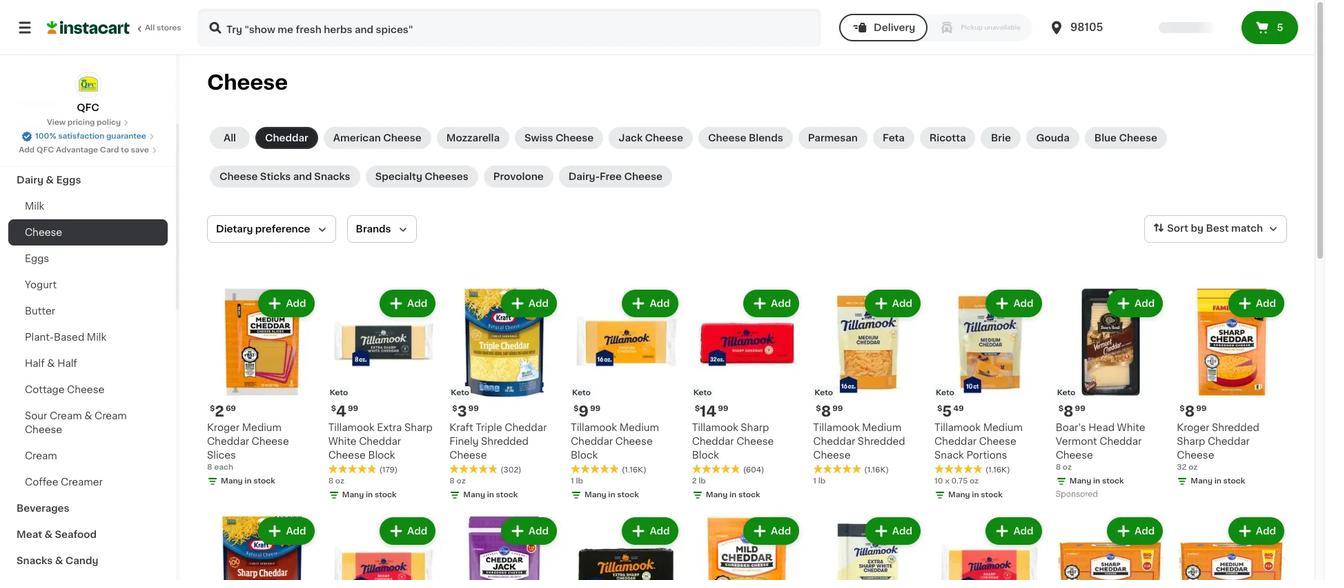 Task type: describe. For each thing, give the bounding box(es) containing it.
1 lb for 9
[[571, 478, 583, 485]]

0 vertical spatial snacks
[[314, 172, 351, 182]]

policy
[[97, 119, 121, 126]]

cheese sticks and snacks link
[[210, 166, 360, 188]]

& inside sour cream & cream cheese
[[84, 412, 92, 421]]

cheeses
[[425, 172, 469, 182]]

dietary preference button
[[207, 215, 336, 243]]

& for seafood
[[44, 530, 53, 540]]

lb for 14
[[699, 478, 706, 485]]

kroger medium cheddar cheese slices 8 each
[[207, 423, 289, 471]]

many in stock down (604)
[[706, 491, 761, 499]]

all stores link
[[47, 8, 182, 47]]

half & half
[[25, 359, 77, 369]]

advantage
[[56, 146, 98, 154]]

based
[[54, 333, 84, 343]]

sticks
[[260, 172, 291, 182]]

yogurt
[[25, 280, 57, 290]]

$ for kroger medium cheddar cheese slices
[[210, 405, 215, 413]]

gouda link
[[1027, 127, 1080, 149]]

8 down tillamook extra sharp white cheddar cheese block
[[328, 478, 334, 485]]

service type group
[[840, 14, 1032, 41]]

product group containing 2
[[207, 287, 317, 490]]

8 inside kroger medium cheddar cheese slices 8 each
[[207, 464, 212, 471]]

cottage cheese
[[25, 385, 104, 395]]

sort
[[1168, 224, 1189, 234]]

jack cheese link
[[609, 127, 693, 149]]

head
[[1089, 423, 1115, 433]]

white inside tillamook extra sharp white cheddar cheese block
[[328, 437, 357, 447]]

2 lb
[[692, 478, 706, 485]]

delivery button
[[840, 14, 928, 41]]

many in stock down tillamook medium cheddar cheese block
[[585, 491, 639, 499]]

14
[[700, 404, 717, 419]]

best match
[[1207, 224, 1264, 234]]

in down tillamook sharp cheddar cheese block
[[730, 491, 737, 499]]

in down 10 x 0.75 oz
[[973, 491, 980, 499]]

and
[[293, 172, 312, 182]]

$ for tillamook sharp cheddar cheese block
[[695, 405, 700, 413]]

keto for kraft triple cheddar finely shredded cheese
[[451, 389, 470, 397]]

add qfc advantage card to save
[[19, 146, 149, 154]]

cheddar inside "tillamook medium cheddar shredded cheese"
[[814, 437, 856, 447]]

stock down '(179)'
[[375, 491, 397, 499]]

blue
[[1095, 133, 1117, 143]]

99 for tillamook extra sharp white cheddar cheese block
[[348, 405, 359, 413]]

1 vertical spatial milk
[[87, 333, 106, 343]]

medium for 9
[[620, 423, 659, 433]]

cream down cottage cheese link
[[95, 412, 127, 421]]

keto for tillamook extra sharp white cheddar cheese block
[[330, 389, 348, 397]]

8 up "tillamook medium cheddar shredded cheese"
[[822, 404, 832, 419]]

vermont
[[1056, 437, 1098, 447]]

lb for 8
[[819, 478, 826, 485]]

eggs link
[[8, 246, 168, 272]]

cheddar inside tillamook sharp cheddar cheese block
[[692, 437, 734, 447]]

provolone
[[494, 172, 544, 182]]

product group containing 3
[[450, 287, 560, 504]]

in down kroger medium cheddar cheese slices 8 each
[[245, 478, 252, 485]]

lb for 9
[[576, 478, 583, 485]]

tillamook extra sharp white cheddar cheese block
[[328, 423, 433, 460]]

cottage
[[25, 385, 65, 395]]

lists link
[[8, 39, 168, 66]]

49
[[954, 405, 964, 413]]

cheese inside tillamook medium cheddar cheese snack portions
[[980, 437, 1017, 447]]

100%
[[35, 133, 56, 140]]

butter
[[25, 307, 55, 316]]

beverages link
[[8, 496, 168, 522]]

kroger for 2
[[207, 423, 240, 433]]

98105 button
[[1049, 8, 1132, 47]]

parmesan
[[808, 133, 858, 143]]

snacks inside 'link'
[[17, 557, 53, 566]]

10 x 0.75 oz
[[935, 478, 979, 485]]

specialty cheeses link
[[366, 166, 478, 188]]

parmesan link
[[799, 127, 868, 149]]

jack
[[619, 133, 643, 143]]

cream inside cream "link"
[[25, 452, 57, 461]]

$ for kraft triple cheddar finely shredded cheese
[[453, 405, 458, 413]]

many down kroger shredded sharp cheddar cheese 32 oz
[[1191, 478, 1213, 485]]

many in stock down 0.75
[[949, 491, 1003, 499]]

jack cheese
[[619, 133, 684, 143]]

kroger for 8
[[1178, 423, 1210, 433]]

& for eggs
[[46, 175, 54, 185]]

dairy
[[17, 175, 43, 185]]

$ for tillamook medium cheddar cheese snack portions
[[938, 405, 943, 413]]

$ 8 99 for kroger shredded sharp cheddar cheese
[[1180, 404, 1207, 419]]

kraft triple cheddar finely shredded cheese
[[450, 423, 547, 460]]

sour
[[25, 412, 47, 421]]

sort by
[[1168, 224, 1204, 234]]

x
[[945, 478, 950, 485]]

99 for kraft triple cheddar finely shredded cheese
[[469, 405, 479, 413]]

5 button
[[1242, 11, 1299, 44]]

tillamook for 5
[[935, 423, 981, 433]]

cheddar inside the 'boar's head white vermont cheddar cheese 8 oz'
[[1100, 437, 1142, 447]]

$ 8 99 for tillamook medium cheddar shredded cheese
[[816, 404, 844, 419]]

cheese blends link
[[699, 127, 793, 149]]

99 for tillamook medium cheddar shredded cheese
[[833, 405, 844, 413]]

stock down portions
[[981, 491, 1003, 499]]

dietary
[[216, 224, 253, 234]]

produce link
[[8, 141, 168, 167]]

8 down the finely at left bottom
[[450, 478, 455, 485]]

in up sponsored badge image
[[1094, 478, 1101, 485]]

1 for 9
[[571, 478, 574, 485]]

beverages
[[17, 504, 69, 514]]

many in stock down '(179)'
[[342, 491, 397, 499]]

provolone link
[[484, 166, 554, 188]]

all for all
[[224, 133, 236, 143]]

stock down (604)
[[739, 491, 761, 499]]

oz inside kroger shredded sharp cheddar cheese 32 oz
[[1189, 464, 1198, 471]]

stock down tillamook medium cheddar cheese block
[[618, 491, 639, 499]]

blends
[[749, 133, 784, 143]]

many down tillamook medium cheddar cheese block
[[585, 491, 607, 499]]

tillamook for 9
[[571, 423, 617, 433]]

tillamook for 8
[[814, 423, 860, 433]]

cheese inside tillamook medium cheddar cheese block
[[616, 437, 653, 447]]

kroger shredded sharp cheddar cheese 32 oz
[[1178, 423, 1260, 471]]

sharp inside tillamook sharp cheddar cheese block
[[741, 423, 769, 433]]

block for 9
[[571, 451, 598, 460]]

cheese inside kraft triple cheddar finely shredded cheese
[[450, 451, 487, 460]]

sour cream & cream cheese
[[25, 412, 127, 435]]

dietary preference
[[216, 224, 310, 234]]

(1.16k) for 9
[[622, 467, 647, 474]]

finely
[[450, 437, 479, 447]]

each
[[214, 464, 233, 471]]

$ for tillamook extra sharp white cheddar cheese block
[[331, 405, 336, 413]]

cheese inside the 'boar's head white vermont cheddar cheese 8 oz'
[[1056, 451, 1094, 460]]

many down the finely at left bottom
[[464, 491, 485, 499]]

oz down tillamook extra sharp white cheddar cheese block
[[335, 478, 345, 485]]

0.75
[[952, 478, 968, 485]]

recipes
[[17, 97, 57, 106]]

product group containing 14
[[692, 287, 803, 504]]

snack
[[935, 451, 965, 460]]

feta
[[883, 133, 905, 143]]

creamer
[[61, 478, 103, 488]]

dairy-free cheese
[[569, 172, 663, 182]]

guarantee
[[106, 133, 146, 140]]

5 inside product group
[[943, 404, 952, 419]]

& for candy
[[55, 557, 63, 566]]

oz right 0.75
[[970, 478, 979, 485]]

meat
[[17, 530, 42, 540]]

yogurt link
[[8, 272, 168, 298]]

98105
[[1071, 22, 1104, 32]]

stores
[[157, 24, 181, 32]]

meat & seafood link
[[8, 522, 168, 548]]

8 up kroger shredded sharp cheddar cheese 32 oz
[[1185, 404, 1195, 419]]

cheese inside tillamook extra sharp white cheddar cheese block
[[328, 451, 366, 460]]

qfc logo image
[[75, 72, 101, 98]]

block inside tillamook extra sharp white cheddar cheese block
[[368, 451, 395, 460]]

lists
[[39, 48, 62, 57]]

stock down kroger shredded sharp cheddar cheese 32 oz
[[1224, 478, 1246, 485]]

stock down kroger medium cheddar cheese slices 8 each
[[254, 478, 275, 485]]

snacks & candy link
[[8, 548, 168, 575]]



Task type: vqa. For each thing, say whether or not it's contained in the screenshot.
ct to the left
no



Task type: locate. For each thing, give the bounding box(es) containing it.
cheese sticks and snacks
[[220, 172, 351, 182]]

to
[[121, 146, 129, 154]]

many in stock down (302)
[[464, 491, 518, 499]]

many down each
[[221, 478, 243, 485]]

cheddar inside kraft triple cheddar finely shredded cheese
[[505, 423, 547, 433]]

3 (1.16k) from the left
[[865, 467, 889, 474]]

1 lb inside product group
[[571, 478, 583, 485]]

cheddar inside tillamook medium cheddar cheese block
[[571, 437, 613, 447]]

1 half from the left
[[25, 359, 45, 369]]

3 $ from the left
[[938, 405, 943, 413]]

8 left each
[[207, 464, 212, 471]]

0 horizontal spatial snacks
[[17, 557, 53, 566]]

snacks
[[314, 172, 351, 182], [17, 557, 53, 566]]

mozzarella
[[447, 133, 500, 143]]

1 $ 8 99 from the left
[[816, 404, 844, 419]]

free
[[600, 172, 622, 182]]

milk
[[25, 202, 44, 211], [87, 333, 106, 343]]

0 horizontal spatial 1 lb
[[571, 478, 583, 485]]

sharp up (604)
[[741, 423, 769, 433]]

keto for tillamook sharp cheddar cheese block
[[694, 389, 712, 397]]

$ left the 49
[[938, 405, 943, 413]]

0 horizontal spatial sharp
[[405, 423, 433, 433]]

99 for tillamook medium cheddar cheese block
[[590, 405, 601, 413]]

2 tillamook from the left
[[935, 423, 981, 433]]

many down 0.75
[[949, 491, 971, 499]]

99 right 3
[[469, 405, 479, 413]]

$ 8 99 up kroger shredded sharp cheddar cheese 32 oz
[[1180, 404, 1207, 419]]

medium inside "tillamook medium cheddar shredded cheese"
[[862, 423, 902, 433]]

2 left 69
[[215, 404, 224, 419]]

cottage cheese link
[[8, 377, 168, 403]]

3 medium from the left
[[984, 423, 1023, 433]]

sharp
[[405, 423, 433, 433], [741, 423, 769, 433], [1178, 437, 1206, 447]]

5 tillamook from the left
[[814, 423, 860, 433]]

kroger down $ 2 69
[[207, 423, 240, 433]]

in down kroger shredded sharp cheddar cheese 32 oz
[[1215, 478, 1222, 485]]

cream up coffee
[[25, 452, 57, 461]]

eggs
[[56, 175, 81, 185], [25, 254, 49, 264]]

1 1 from the left
[[571, 478, 574, 485]]

4 tillamook from the left
[[692, 423, 739, 433]]

3 99 from the left
[[469, 405, 479, 413]]

2 keto from the left
[[936, 389, 955, 397]]

& inside 'link'
[[55, 557, 63, 566]]

medium inside kroger medium cheddar cheese slices 8 each
[[242, 423, 282, 433]]

white right head
[[1118, 423, 1146, 433]]

2 1 from the left
[[814, 478, 817, 485]]

0 vertical spatial all
[[145, 24, 155, 32]]

boar's head white vermont cheddar cheese 8 oz
[[1056, 423, 1146, 471]]

cheese inside sour cream & cream cheese
[[25, 425, 62, 435]]

milk down dairy on the top
[[25, 202, 44, 211]]

0 horizontal spatial eggs
[[25, 254, 49, 264]]

coffee creamer
[[25, 478, 103, 488]]

8 up boar's
[[1064, 404, 1074, 419]]

cheddar
[[265, 133, 309, 143], [505, 423, 547, 433], [207, 437, 249, 447], [571, 437, 613, 447], [935, 437, 977, 447], [359, 437, 401, 447], [692, 437, 734, 447], [814, 437, 856, 447], [1100, 437, 1142, 447], [1208, 437, 1250, 447]]

1 lb for 8
[[814, 478, 826, 485]]

oz down the finely at left bottom
[[457, 478, 466, 485]]

2 kroger from the left
[[1178, 423, 1210, 433]]

& down cottage cheese link
[[84, 412, 92, 421]]

sponsored badge image
[[1056, 491, 1098, 499]]

all for all stores
[[145, 24, 155, 32]]

0 horizontal spatial half
[[25, 359, 45, 369]]

keto up "tillamook medium cheddar shredded cheese"
[[815, 389, 834, 397]]

kroger
[[207, 423, 240, 433], [1178, 423, 1210, 433]]

1 horizontal spatial 5
[[1278, 23, 1284, 32]]

portions
[[967, 451, 1008, 460]]

thanksgiving
[[17, 123, 83, 133]]

(604)
[[743, 467, 765, 474]]

3 tillamook from the left
[[328, 423, 375, 433]]

3 lb from the left
[[819, 478, 826, 485]]

1 8 oz from the left
[[328, 478, 345, 485]]

0 vertical spatial milk
[[25, 202, 44, 211]]

block down "9"
[[571, 451, 598, 460]]

white down 4
[[328, 437, 357, 447]]

$ 9 99
[[574, 404, 601, 419]]

& right dairy on the top
[[46, 175, 54, 185]]

many in stock up sponsored badge image
[[1070, 478, 1125, 485]]

1 lb down "tillamook medium cheddar shredded cheese"
[[814, 478, 826, 485]]

view pricing policy
[[47, 119, 121, 126]]

tillamook for 14
[[692, 423, 739, 433]]

tillamook inside tillamook extra sharp white cheddar cheese block
[[328, 423, 375, 433]]

snacks right and
[[314, 172, 351, 182]]

$ inside $ 2 69
[[210, 405, 215, 413]]

2 horizontal spatial block
[[692, 451, 719, 460]]

99 right 4
[[348, 405, 359, 413]]

medium inside tillamook medium cheddar cheese block
[[620, 423, 659, 433]]

coffee creamer link
[[8, 470, 168, 496]]

sharp right the extra
[[405, 423, 433, 433]]

$ up boar's
[[1059, 405, 1064, 413]]

half down plant-based milk at the left
[[57, 359, 77, 369]]

2 $ from the left
[[574, 405, 579, 413]]

in
[[245, 478, 252, 485], [1094, 478, 1101, 485], [1215, 478, 1222, 485], [609, 491, 616, 499], [973, 491, 980, 499], [366, 491, 373, 499], [487, 491, 494, 499], [730, 491, 737, 499]]

lb down tillamook medium cheddar cheese block
[[576, 478, 583, 485]]

slices
[[207, 451, 236, 460]]

half down plant- at the left of page
[[25, 359, 45, 369]]

produce
[[17, 149, 59, 159]]

(1.16k) down tillamook medium cheddar cheese block
[[622, 467, 647, 474]]

oz down vermont
[[1063, 464, 1072, 471]]

5 99 from the left
[[833, 405, 844, 413]]

$ inside $ 3 99
[[453, 405, 458, 413]]

oz
[[1063, 464, 1072, 471], [1189, 464, 1198, 471], [970, 478, 979, 485], [335, 478, 345, 485], [457, 478, 466, 485]]

1 vertical spatial qfc
[[36, 146, 54, 154]]

medium
[[242, 423, 282, 433], [620, 423, 659, 433], [984, 423, 1023, 433], [862, 423, 902, 433]]

product group
[[207, 287, 317, 490], [328, 287, 439, 504], [450, 287, 560, 504], [571, 287, 681, 504], [692, 287, 803, 504], [814, 287, 924, 487], [935, 287, 1045, 504], [1056, 287, 1167, 502], [1178, 287, 1288, 490], [207, 515, 317, 581], [328, 515, 439, 581], [450, 515, 560, 581], [571, 515, 681, 581], [692, 515, 803, 581], [814, 515, 924, 581], [935, 515, 1045, 581], [1056, 515, 1167, 581], [1178, 515, 1288, 581]]

1 horizontal spatial shredded
[[858, 437, 906, 447]]

$ 8 99 for boar's head white vermont cheddar cheese
[[1059, 404, 1086, 419]]

in down tillamook medium cheddar cheese block
[[609, 491, 616, 499]]

2 down tillamook sharp cheddar cheese block
[[692, 478, 697, 485]]

cheese inside "tillamook medium cheddar shredded cheese"
[[814, 451, 851, 460]]

product group containing 5
[[935, 287, 1045, 504]]

seafood
[[55, 530, 97, 540]]

milk right based
[[87, 333, 106, 343]]

99 inside $ 4 99
[[348, 405, 359, 413]]

many down tillamook extra sharp white cheddar cheese block
[[342, 491, 364, 499]]

$ for tillamook medium cheddar shredded cheese
[[816, 405, 822, 413]]

block up '(179)'
[[368, 451, 395, 460]]

$ left 69
[[210, 405, 215, 413]]

1 1 lb from the left
[[571, 478, 583, 485]]

sharp inside kroger shredded sharp cheddar cheese 32 oz
[[1178, 437, 1206, 447]]

0 horizontal spatial (1.16k)
[[622, 467, 647, 474]]

many in stock
[[221, 478, 275, 485], [1070, 478, 1125, 485], [1191, 478, 1246, 485], [585, 491, 639, 499], [949, 491, 1003, 499], [342, 491, 397, 499], [464, 491, 518, 499], [706, 491, 761, 499]]

0 horizontal spatial 8 oz
[[328, 478, 345, 485]]

1 for 8
[[814, 478, 817, 485]]

2 (1.16k) from the left
[[986, 467, 1011, 474]]

99 right "9"
[[590, 405, 601, 413]]

1 medium from the left
[[242, 423, 282, 433]]

1 horizontal spatial block
[[571, 451, 598, 460]]

6 99 from the left
[[1076, 405, 1086, 413]]

tillamook medium cheddar cheese snack portions
[[935, 423, 1023, 460]]

2 8 oz from the left
[[450, 478, 466, 485]]

block up 2 lb
[[692, 451, 719, 460]]

2 horizontal spatial sharp
[[1178, 437, 1206, 447]]

8 $ from the left
[[1059, 405, 1064, 413]]

all stores
[[145, 24, 181, 32]]

1 block from the left
[[571, 451, 598, 460]]

product group containing 9
[[571, 287, 681, 504]]

medium inside tillamook medium cheddar cheese snack portions
[[984, 423, 1023, 433]]

cheddar inside tillamook extra sharp white cheddar cheese block
[[359, 437, 401, 447]]

$ 14 99
[[695, 404, 729, 419]]

tillamook for 4
[[328, 423, 375, 433]]

block inside tillamook medium cheddar cheese block
[[571, 451, 598, 460]]

$ up kroger shredded sharp cheddar cheese 32 oz
[[1180, 405, 1185, 413]]

99 right 14 on the bottom of the page
[[718, 405, 729, 413]]

kroger up the 32
[[1178, 423, 1210, 433]]

2 lb from the left
[[699, 478, 706, 485]]

1 down "tillamook medium cheddar shredded cheese"
[[814, 478, 817, 485]]

stock
[[254, 478, 275, 485], [1103, 478, 1125, 485], [1224, 478, 1246, 485], [618, 491, 639, 499], [981, 491, 1003, 499], [375, 491, 397, 499], [496, 491, 518, 499], [739, 491, 761, 499]]

2 block from the left
[[368, 451, 395, 460]]

many up sponsored badge image
[[1070, 478, 1092, 485]]

2 1 lb from the left
[[814, 478, 826, 485]]

$ for kroger shredded sharp cheddar cheese
[[1180, 405, 1185, 413]]

0 horizontal spatial block
[[368, 451, 395, 460]]

kroger inside kroger medium cheddar cheese slices 8 each
[[207, 423, 240, 433]]

shredded inside kraft triple cheddar finely shredded cheese
[[481, 437, 529, 447]]

add inside add qfc advantage card to save link
[[19, 146, 35, 154]]

cheddar inside kroger medium cheddar cheese slices 8 each
[[207, 437, 249, 447]]

1 down tillamook medium cheddar cheese block
[[571, 478, 574, 485]]

$ up tillamook extra sharp white cheddar cheese block
[[331, 405, 336, 413]]

$ 8 99 up boar's
[[1059, 404, 1086, 419]]

medium for 5
[[984, 423, 1023, 433]]

1 horizontal spatial sharp
[[741, 423, 769, 433]]

by
[[1191, 224, 1204, 234]]

dairy & eggs
[[17, 175, 81, 185]]

8 down vermont
[[1056, 464, 1061, 471]]

qfc down 100%
[[36, 146, 54, 154]]

mozzarella link
[[437, 127, 510, 149]]

7 $ from the left
[[816, 405, 822, 413]]

1 keto from the left
[[572, 389, 591, 397]]

pricing
[[67, 119, 95, 126]]

american cheese
[[333, 133, 422, 143]]

sour cream & cream cheese link
[[8, 403, 168, 443]]

None search field
[[197, 8, 822, 47]]

specialty cheeses
[[375, 172, 469, 182]]

4 99 from the left
[[718, 405, 729, 413]]

cheese inside kroger medium cheddar cheese slices 8 each
[[252, 437, 289, 447]]

1 99 from the left
[[590, 405, 601, 413]]

$ inside $ 14 99
[[695, 405, 700, 413]]

medium for 8
[[862, 423, 902, 433]]

snacks & candy
[[17, 557, 98, 566]]

3
[[458, 404, 467, 419]]

1 horizontal spatial $ 8 99
[[1059, 404, 1086, 419]]

2 $ 8 99 from the left
[[1059, 404, 1086, 419]]

eggs down advantage
[[56, 175, 81, 185]]

lb
[[576, 478, 583, 485], [699, 478, 706, 485], [819, 478, 826, 485]]

99 inside $ 9 99
[[590, 405, 601, 413]]

$ 5 49
[[938, 404, 964, 419]]

1 horizontal spatial white
[[1118, 423, 1146, 433]]

1 vertical spatial 2
[[692, 478, 697, 485]]

boar's
[[1056, 423, 1087, 433]]

2 horizontal spatial shredded
[[1213, 423, 1260, 433]]

tillamook inside tillamook medium cheddar cheese block
[[571, 423, 617, 433]]

gouda
[[1037, 133, 1070, 143]]

ricotta
[[930, 133, 966, 143]]

0 vertical spatial 5
[[1278, 23, 1284, 32]]

qfc link
[[75, 72, 101, 115]]

view pricing policy link
[[47, 117, 129, 128]]

1 horizontal spatial 8 oz
[[450, 478, 466, 485]]

99 inside $ 3 99
[[469, 405, 479, 413]]

5 inside 5 button
[[1278, 23, 1284, 32]]

99 up kroger shredded sharp cheddar cheese 32 oz
[[1197, 405, 1207, 413]]

& left candy
[[55, 557, 63, 566]]

specialty
[[375, 172, 423, 182]]

& for half
[[47, 359, 55, 369]]

0 vertical spatial white
[[1118, 423, 1146, 433]]

keto up 14 on the bottom of the page
[[694, 389, 712, 397]]

lb down "tillamook medium cheddar shredded cheese"
[[819, 478, 826, 485]]

tillamook medium cheddar cheese block
[[571, 423, 659, 460]]

dairy & eggs link
[[8, 167, 168, 193]]

0 vertical spatial 2
[[215, 404, 224, 419]]

0 horizontal spatial kroger
[[207, 423, 240, 433]]

69
[[226, 405, 236, 413]]

0 horizontal spatial 1
[[571, 478, 574, 485]]

2 medium from the left
[[620, 423, 659, 433]]

0 horizontal spatial shredded
[[481, 437, 529, 447]]

keto up 3
[[451, 389, 470, 397]]

shredded inside kroger shredded sharp cheddar cheese 32 oz
[[1213, 423, 1260, 433]]

5 $ from the left
[[453, 405, 458, 413]]

coffee
[[25, 478, 58, 488]]

recipes link
[[8, 88, 168, 115]]

many down 2 lb
[[706, 491, 728, 499]]

in down tillamook extra sharp white cheddar cheese block
[[366, 491, 373, 499]]

card
[[100, 146, 119, 154]]

oz inside the 'boar's head white vermont cheddar cheese 8 oz'
[[1063, 464, 1072, 471]]

block inside tillamook sharp cheddar cheese block
[[692, 451, 719, 460]]

kroger inside kroger shredded sharp cheddar cheese 32 oz
[[1178, 423, 1210, 433]]

1 lb
[[571, 478, 583, 485], [814, 478, 826, 485]]

american
[[333, 133, 381, 143]]

all left stores
[[145, 24, 155, 32]]

1 horizontal spatial kroger
[[1178, 423, 1210, 433]]

2 horizontal spatial $ 8 99
[[1180, 404, 1207, 419]]

0 horizontal spatial $ 8 99
[[816, 404, 844, 419]]

cheese inside kroger shredded sharp cheddar cheese 32 oz
[[1178, 451, 1215, 460]]

Best match Sort by field
[[1145, 215, 1288, 243]]

8 oz down tillamook extra sharp white cheddar cheese block
[[328, 478, 345, 485]]

1 inside product group
[[571, 478, 574, 485]]

3 $ 8 99 from the left
[[1180, 404, 1207, 419]]

oz right the 32
[[1189, 464, 1198, 471]]

Search field
[[199, 10, 820, 46]]

sharp for kroger shredded sharp cheddar cheese 32 oz
[[1178, 437, 1206, 447]]

& right meat
[[44, 530, 53, 540]]

cheddar inside tillamook medium cheddar cheese snack portions
[[935, 437, 977, 447]]

1 horizontal spatial half
[[57, 359, 77, 369]]

8
[[822, 404, 832, 419], [1064, 404, 1074, 419], [1185, 404, 1195, 419], [207, 464, 212, 471], [1056, 464, 1061, 471], [328, 478, 334, 485], [450, 478, 455, 485]]

tillamook inside tillamook medium cheddar cheese snack portions
[[935, 423, 981, 433]]

instacart logo image
[[47, 19, 130, 36]]

1 horizontal spatial milk
[[87, 333, 106, 343]]

8 inside the 'boar's head white vermont cheddar cheese 8 oz'
[[1056, 464, 1061, 471]]

shredded inside "tillamook medium cheddar shredded cheese"
[[858, 437, 906, 447]]

many in stock down kroger shredded sharp cheddar cheese 32 oz
[[1191, 478, 1246, 485]]

0 horizontal spatial white
[[328, 437, 357, 447]]

snacks down meat
[[17, 557, 53, 566]]

1 horizontal spatial 1
[[814, 478, 817, 485]]

2 half from the left
[[57, 359, 77, 369]]

1 horizontal spatial 2
[[692, 478, 697, 485]]

2 horizontal spatial (1.16k)
[[986, 467, 1011, 474]]

stock down the 'boar's head white vermont cheddar cheese 8 oz'
[[1103, 478, 1125, 485]]

5 keto from the left
[[694, 389, 712, 397]]

0 horizontal spatial 5
[[943, 404, 952, 419]]

0 horizontal spatial milk
[[25, 202, 44, 211]]

kraft
[[450, 423, 474, 433]]

6 $ from the left
[[695, 405, 700, 413]]

keto up the $ 5 49
[[936, 389, 955, 397]]

1 horizontal spatial snacks
[[314, 172, 351, 182]]

tillamook inside "tillamook medium cheddar shredded cheese"
[[814, 423, 860, 433]]

7 keto from the left
[[1058, 389, 1076, 397]]

$ inside $ 4 99
[[331, 405, 336, 413]]

keto up 4
[[330, 389, 348, 397]]

keto for tillamook medium cheddar shredded cheese
[[815, 389, 834, 397]]

lb down tillamook sharp cheddar cheese block
[[699, 478, 706, 485]]

9
[[579, 404, 589, 419]]

99 inside $ 14 99
[[718, 405, 729, 413]]

1 $ from the left
[[210, 405, 215, 413]]

3 keto from the left
[[330, 389, 348, 397]]

1 vertical spatial white
[[328, 437, 357, 447]]

(302)
[[501, 467, 522, 474]]

$ for tillamook medium cheddar cheese block
[[574, 405, 579, 413]]

8 oz for 3
[[450, 478, 466, 485]]

keto for tillamook medium cheddar cheese block
[[572, 389, 591, 397]]

1 vertical spatial eggs
[[25, 254, 49, 264]]

1 horizontal spatial eggs
[[56, 175, 81, 185]]

add
[[19, 146, 35, 154], [286, 299, 306, 309], [407, 299, 428, 309], [529, 299, 549, 309], [650, 299, 670, 309], [771, 299, 792, 309], [893, 299, 913, 309], [1014, 299, 1034, 309], [1135, 299, 1156, 309], [1257, 299, 1277, 309], [286, 527, 306, 536], [407, 527, 428, 536], [529, 527, 549, 536], [650, 527, 670, 536], [771, 527, 792, 536], [893, 527, 913, 536], [1014, 527, 1034, 536], [1135, 527, 1156, 536], [1257, 527, 1277, 536]]

sharp for tillamook extra sharp white cheddar cheese block
[[405, 423, 433, 433]]

1 (1.16k) from the left
[[622, 467, 647, 474]]

9 $ from the left
[[1180, 405, 1185, 413]]

1 horizontal spatial lb
[[699, 478, 706, 485]]

match
[[1232, 224, 1264, 234]]

1 lb from the left
[[576, 478, 583, 485]]

7 99 from the left
[[1197, 405, 1207, 413]]

1 horizontal spatial qfc
[[77, 103, 99, 113]]

1 lb down tillamook medium cheddar cheese block
[[571, 478, 583, 485]]

$ for boar's head white vermont cheddar cheese
[[1059, 405, 1064, 413]]

best
[[1207, 224, 1230, 234]]

satisfaction
[[58, 133, 104, 140]]

1 tillamook from the left
[[571, 423, 617, 433]]

cheddar inside kroger shredded sharp cheddar cheese 32 oz
[[1208, 437, 1250, 447]]

sharp up the 32
[[1178, 437, 1206, 447]]

cheddar link
[[256, 127, 318, 149]]

block for 14
[[692, 451, 719, 460]]

product group containing 4
[[328, 287, 439, 504]]

in down kraft triple cheddar finely shredded cheese
[[487, 491, 494, 499]]

1 kroger from the left
[[207, 423, 240, 433]]

1 horizontal spatial all
[[224, 133, 236, 143]]

1 horizontal spatial (1.16k)
[[865, 467, 889, 474]]

0 horizontal spatial 2
[[215, 404, 224, 419]]

2 horizontal spatial lb
[[819, 478, 826, 485]]

plant-
[[25, 333, 54, 343]]

(1.16k) for 5
[[986, 467, 1011, 474]]

8 oz for 4
[[328, 478, 345, 485]]

4 keto from the left
[[451, 389, 470, 397]]

1 vertical spatial 5
[[943, 404, 952, 419]]

8 oz down the finely at left bottom
[[450, 478, 466, 485]]

cheese blends
[[709, 133, 784, 143]]

0 horizontal spatial all
[[145, 24, 155, 32]]

2 99 from the left
[[348, 405, 359, 413]]

3 block from the left
[[692, 451, 719, 460]]

$ inside the $ 5 49
[[938, 405, 943, 413]]

6 keto from the left
[[815, 389, 834, 397]]

view
[[47, 119, 66, 126]]

tillamook sharp cheddar cheese block
[[692, 423, 774, 460]]

1 horizontal spatial 1 lb
[[814, 478, 826, 485]]

4 $ from the left
[[331, 405, 336, 413]]

$ up tillamook sharp cheddar cheese block
[[695, 405, 700, 413]]

4 medium from the left
[[862, 423, 902, 433]]

$ inside $ 9 99
[[574, 405, 579, 413]]

half & half link
[[8, 351, 168, 377]]

cream down "cottage cheese"
[[50, 412, 82, 421]]

many in stock down each
[[221, 478, 275, 485]]

keto for tillamook medium cheddar cheese snack portions
[[936, 389, 955, 397]]

sharp inside tillamook extra sharp white cheddar cheese block
[[405, 423, 433, 433]]

2
[[215, 404, 224, 419], [692, 478, 697, 485]]

stock down (302)
[[496, 491, 518, 499]]

cream link
[[8, 443, 168, 470]]

(1.16k) down "tillamook medium cheddar shredded cheese"
[[865, 467, 889, 474]]

$ up kraft
[[453, 405, 458, 413]]

cheese link
[[8, 220, 168, 246]]

0 horizontal spatial qfc
[[36, 146, 54, 154]]

0 vertical spatial qfc
[[77, 103, 99, 113]]

shredded
[[1213, 423, 1260, 433], [481, 437, 529, 447], [858, 437, 906, 447]]

1 vertical spatial all
[[224, 133, 236, 143]]

dairy-
[[569, 172, 600, 182]]

99 for tillamook sharp cheddar cheese block
[[718, 405, 729, 413]]

0 vertical spatial eggs
[[56, 175, 81, 185]]

add button
[[260, 291, 313, 316], [381, 291, 435, 316], [503, 291, 556, 316], [624, 291, 677, 316], [745, 291, 798, 316], [866, 291, 920, 316], [988, 291, 1041, 316], [1109, 291, 1162, 316], [1230, 291, 1284, 316], [260, 519, 313, 544], [381, 519, 435, 544], [503, 519, 556, 544], [624, 519, 677, 544], [745, 519, 798, 544], [866, 519, 920, 544], [988, 519, 1041, 544], [1109, 519, 1162, 544], [1230, 519, 1284, 544]]

brie
[[992, 133, 1012, 143]]

$ up tillamook medium cheddar cheese block
[[574, 405, 579, 413]]

99 up boar's
[[1076, 405, 1086, 413]]

thanksgiving link
[[8, 115, 168, 141]]

0 horizontal spatial lb
[[576, 478, 583, 485]]

$ 3 99
[[453, 404, 479, 419]]

keto up boar's
[[1058, 389, 1076, 397]]

cheese inside tillamook sharp cheddar cheese block
[[737, 437, 774, 447]]

keto up "9"
[[572, 389, 591, 397]]

plant-based milk link
[[8, 325, 168, 351]]

candy
[[65, 557, 98, 566]]

4
[[336, 404, 347, 419]]

dairy-free cheese link
[[559, 166, 673, 188]]

(1.16k) down portions
[[986, 467, 1011, 474]]

& up cottage
[[47, 359, 55, 369]]

brie link
[[982, 127, 1022, 149]]

white inside the 'boar's head white vermont cheddar cheese 8 oz'
[[1118, 423, 1146, 433]]

1 vertical spatial snacks
[[17, 557, 53, 566]]

tillamook inside tillamook sharp cheddar cheese block
[[692, 423, 739, 433]]

(1.16k) for 8
[[865, 467, 889, 474]]



